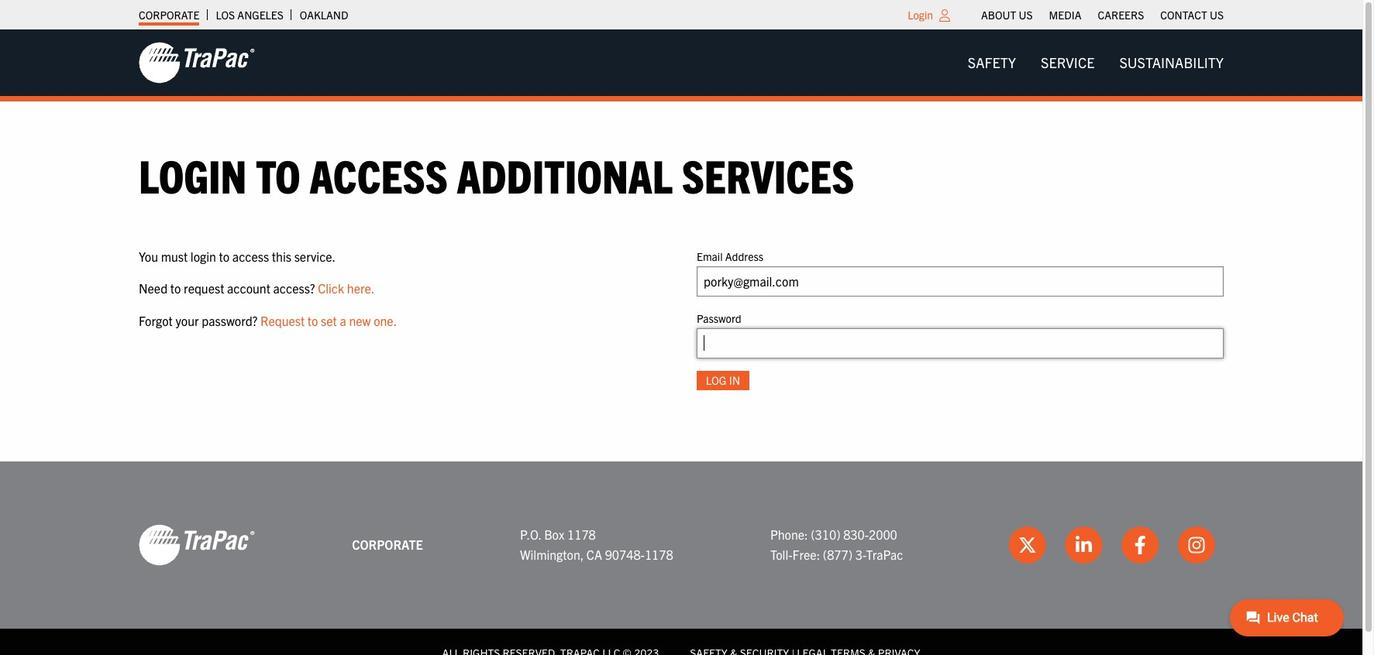 Task type: vqa. For each thing, say whether or not it's contained in the screenshot.
Login link the Login
yes



Task type: describe. For each thing, give the bounding box(es) containing it.
media link
[[1049, 4, 1082, 26]]

toll-
[[770, 547, 793, 563]]

must
[[161, 249, 188, 264]]

angeles
[[238, 8, 284, 22]]

need to request account access? click here.
[[139, 281, 375, 296]]

2 corporate image from the top
[[139, 524, 255, 567]]

trapac
[[866, 547, 903, 563]]

contact us
[[1161, 8, 1224, 22]]

services
[[682, 147, 855, 203]]

login link
[[908, 8, 933, 22]]

login
[[191, 249, 216, 264]]

p.o.
[[520, 527, 541, 543]]

menu bar containing safety
[[956, 47, 1237, 78]]

2000
[[869, 527, 898, 543]]

set
[[321, 313, 337, 329]]

login for login to access additional services
[[139, 147, 247, 203]]

forgot your password? request to set a new one.
[[139, 313, 397, 329]]

0 horizontal spatial 1178
[[567, 527, 596, 543]]

access
[[310, 147, 448, 203]]

0 horizontal spatial corporate
[[139, 8, 200, 22]]

1 corporate image from the top
[[139, 41, 255, 85]]

none submit inside login to access additional services main content
[[697, 371, 750, 391]]

one.
[[374, 313, 397, 329]]

this
[[272, 249, 291, 264]]

wilmington,
[[520, 547, 584, 563]]

3-
[[856, 547, 866, 563]]

click
[[318, 281, 344, 296]]

careers link
[[1098, 4, 1144, 26]]

address
[[725, 249, 764, 263]]

1 horizontal spatial 1178
[[645, 547, 673, 563]]

los angeles
[[216, 8, 284, 22]]

a
[[340, 313, 346, 329]]

safety
[[968, 53, 1016, 71]]

request
[[184, 281, 224, 296]]

free:
[[793, 547, 820, 563]]

here.
[[347, 281, 375, 296]]

menu bar containing about us
[[973, 4, 1232, 26]]

additional
[[457, 147, 673, 203]]

email
[[697, 249, 723, 263]]

access
[[232, 249, 269, 264]]

phone:
[[770, 527, 808, 543]]

media
[[1049, 8, 1082, 22]]

service.
[[294, 249, 336, 264]]

footer containing p.o. box 1178
[[0, 462, 1363, 656]]

(877)
[[823, 547, 853, 563]]

login to access additional services main content
[[123, 147, 1240, 416]]

safety link
[[956, 47, 1029, 78]]

you
[[139, 249, 158, 264]]



Task type: locate. For each thing, give the bounding box(es) containing it.
login
[[908, 8, 933, 22], [139, 147, 247, 203]]

box
[[544, 527, 565, 543]]

1 vertical spatial corporate
[[352, 537, 423, 553]]

830-
[[844, 527, 869, 543]]

0 vertical spatial login
[[908, 8, 933, 22]]

login to access additional services
[[139, 147, 855, 203]]

1178 up ca
[[567, 527, 596, 543]]

los
[[216, 8, 235, 22]]

service
[[1041, 53, 1095, 71]]

contact us link
[[1161, 4, 1224, 26]]

light image
[[940, 9, 950, 22]]

1 horizontal spatial login
[[908, 8, 933, 22]]

1 vertical spatial 1178
[[645, 547, 673, 563]]

Password password field
[[697, 329, 1224, 359]]

sustainability link
[[1107, 47, 1237, 78]]

menu bar
[[973, 4, 1232, 26], [956, 47, 1237, 78]]

login inside main content
[[139, 147, 247, 203]]

1 horizontal spatial corporate
[[352, 537, 423, 553]]

about us
[[981, 8, 1033, 22]]

0 horizontal spatial login
[[139, 147, 247, 203]]

request to set a new one. link
[[260, 313, 397, 329]]

us right contact
[[1210, 8, 1224, 22]]

request
[[260, 313, 305, 329]]

email address
[[697, 249, 764, 263]]

ca
[[587, 547, 602, 563]]

your
[[176, 313, 199, 329]]

1 vertical spatial login
[[139, 147, 247, 203]]

los angeles link
[[216, 4, 284, 26]]

oakland
[[300, 8, 348, 22]]

1178
[[567, 527, 596, 543], [645, 547, 673, 563]]

about
[[981, 8, 1017, 22]]

(310)
[[811, 527, 841, 543]]

service link
[[1029, 47, 1107, 78]]

password?
[[202, 313, 258, 329]]

us for contact us
[[1210, 8, 1224, 22]]

about us link
[[981, 4, 1033, 26]]

password
[[697, 311, 742, 325]]

oakland link
[[300, 4, 348, 26]]

us for about us
[[1019, 8, 1033, 22]]

1 vertical spatial menu bar
[[956, 47, 1237, 78]]

1 vertical spatial corporate image
[[139, 524, 255, 567]]

Email Address text field
[[697, 267, 1224, 297]]

forgot
[[139, 313, 173, 329]]

0 vertical spatial menu bar
[[973, 4, 1232, 26]]

0 vertical spatial 1178
[[567, 527, 596, 543]]

us right about
[[1019, 8, 1033, 22]]

corporate image
[[139, 41, 255, 85], [139, 524, 255, 567]]

account
[[227, 281, 270, 296]]

sustainability
[[1120, 53, 1224, 71]]

to
[[256, 147, 301, 203], [219, 249, 230, 264], [170, 281, 181, 296], [308, 313, 318, 329]]

us
[[1019, 8, 1033, 22], [1210, 8, 1224, 22]]

phone: (310) 830-2000 toll-free: (877) 3-trapac
[[770, 527, 903, 563]]

footer
[[0, 462, 1363, 656]]

menu bar up service
[[973, 4, 1232, 26]]

1 horizontal spatial us
[[1210, 8, 1224, 22]]

need
[[139, 281, 168, 296]]

None submit
[[697, 371, 750, 391]]

corporate
[[139, 8, 200, 22], [352, 537, 423, 553]]

you must login to access this service.
[[139, 249, 336, 264]]

0 horizontal spatial us
[[1019, 8, 1033, 22]]

0 vertical spatial corporate
[[139, 8, 200, 22]]

menu bar down careers link
[[956, 47, 1237, 78]]

p.o. box 1178 wilmington, ca 90748-1178
[[520, 527, 673, 563]]

0 vertical spatial corporate image
[[139, 41, 255, 85]]

90748-
[[605, 547, 645, 563]]

click here. link
[[318, 281, 375, 296]]

2 us from the left
[[1210, 8, 1224, 22]]

careers
[[1098, 8, 1144, 22]]

new
[[349, 313, 371, 329]]

login for login link
[[908, 8, 933, 22]]

access?
[[273, 281, 315, 296]]

corporate link
[[139, 4, 200, 26]]

1178 right ca
[[645, 547, 673, 563]]

1 us from the left
[[1019, 8, 1033, 22]]

contact
[[1161, 8, 1208, 22]]



